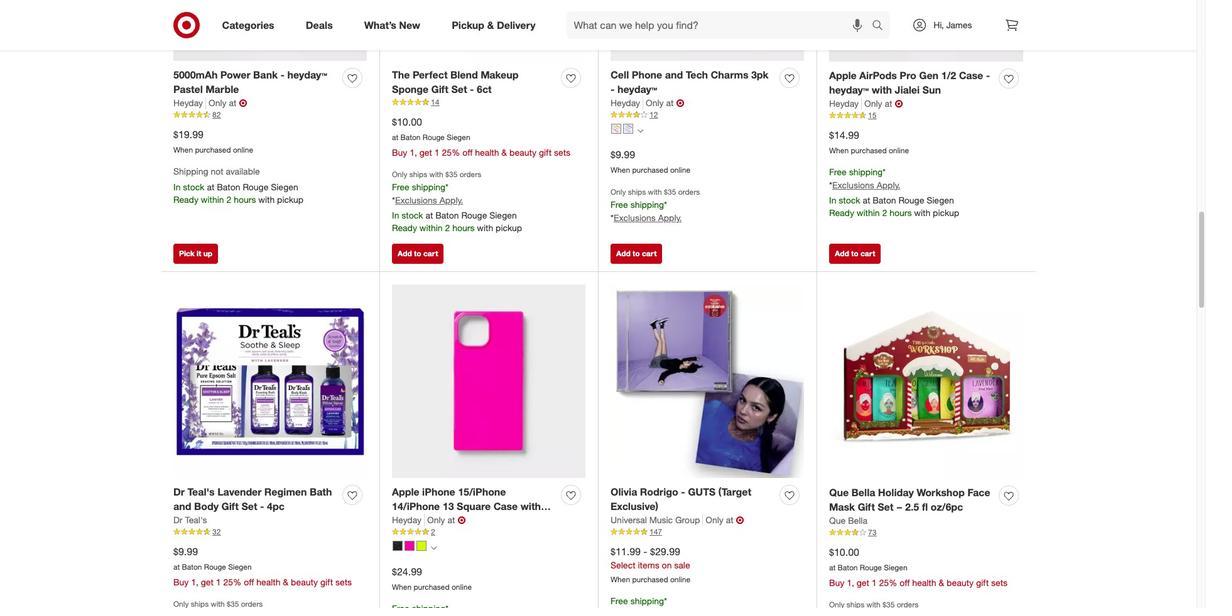 Task type: locate. For each thing, give the bounding box(es) containing it.
and left tech
[[665, 69, 683, 81]]

gift up 14
[[431, 83, 449, 96]]

What can we help you find? suggestions appear below search field
[[566, 11, 875, 39]]

apple up the 14/iphone
[[392, 486, 419, 498]]

cell
[[611, 69, 629, 81]]

face
[[968, 486, 990, 499]]

0 horizontal spatial sets
[[335, 577, 352, 587]]

0 horizontal spatial exclusions
[[395, 195, 437, 205]]

0 horizontal spatial ready
[[173, 194, 198, 205]]

pro
[[900, 69, 916, 82]]

0 vertical spatial $10.00 at baton rouge siegen buy 1, get 1 25% off health & beauty gift sets
[[392, 116, 570, 158]]

1 vertical spatial $10.00 at baton rouge siegen buy 1, get 1 25% off health & beauty gift sets
[[829, 546, 1008, 588]]

search
[[866, 20, 897, 32]]

0 horizontal spatial apply.
[[440, 195, 463, 205]]

1 horizontal spatial and
[[665, 69, 683, 81]]

- right the magsafe on the left of the page
[[437, 515, 441, 527]]

1 horizontal spatial 1,
[[410, 147, 417, 158]]

1 vertical spatial $9.99
[[173, 545, 198, 558]]

2 add from the left
[[616, 249, 631, 258]]

1 dr from the top
[[173, 486, 185, 498]]

cell phone and tech charms 3pk - heyday™ image
[[611, 0, 804, 61], [611, 0, 804, 61]]

2 to from the left
[[633, 249, 640, 258]]

2 horizontal spatial beauty
[[947, 577, 974, 588]]

- left the '4pc'
[[260, 500, 264, 513]]

2 horizontal spatial 1,
[[847, 577, 854, 588]]

exclusions inside only ships with $35 orders free shipping * * exclusions apply.
[[614, 212, 656, 223]]

0 horizontal spatial $9.99
[[173, 545, 198, 558]]

set
[[451, 83, 467, 96], [242, 500, 257, 513], [878, 501, 894, 513]]

beauty inside $9.99 at baton rouge siegen buy 1, get 1 25% off health & beauty gift sets
[[291, 577, 318, 587]]

2.5
[[905, 501, 919, 513]]

orders for $10.00
[[460, 170, 481, 179]]

heyday up $14.99
[[829, 98, 859, 109]]

orders for $9.99
[[678, 187, 700, 197]]

dr teal's lavender regimen bath and body gift set - 4pc link
[[173, 485, 337, 514]]

when down select
[[611, 575, 630, 584]]

1 horizontal spatial get
[[420, 147, 432, 158]]

off down '32' link
[[244, 577, 254, 587]]

1 horizontal spatial to
[[633, 249, 640, 258]]

0 horizontal spatial all colors image
[[431, 545, 437, 551]]

- inside the olivia rodrigo - guts (target exclusive)
[[681, 486, 685, 498]]

& down 14 link
[[502, 147, 507, 158]]

1 horizontal spatial in
[[392, 210, 399, 220]]

& right pickup
[[487, 19, 494, 31]]

online up free shipping * * exclusions apply. in stock at  baton rouge siegen ready within 2 hours with pickup
[[889, 146, 909, 155]]

all colors image right neon yellow image
[[431, 545, 437, 551]]

ready inside free shipping * * exclusions apply. in stock at  baton rouge siegen ready within 2 hours with pickup
[[829, 207, 854, 218]]

& for dr teal's lavender regimen bath and body gift set - 4pc
[[283, 577, 288, 587]]

when for apple iphone 15/iphone 14/iphone 13 square case with magsafe - heyday™
[[392, 582, 412, 592]]

orders inside only ships with $35 orders free shipping * * exclusions apply. in stock at  baton rouge siegen ready within 2 hours with pickup
[[460, 170, 481, 179]]

the
[[392, 69, 410, 81]]

3 add to cart from the left
[[835, 249, 875, 258]]

heyday down pastel
[[173, 97, 203, 108]]

apply. inside only ships with $35 orders free shipping * * exclusions apply.
[[658, 212, 682, 223]]

it
[[197, 249, 201, 258]]

set left the –
[[878, 501, 894, 513]]

heyday link up the gummy bears image
[[611, 97, 643, 109]]

0 horizontal spatial hours
[[234, 194, 256, 205]]

¬ down "5000mah power bank - heyday™ pastel marble"
[[239, 97, 247, 109]]

add to cart button for $9.99
[[611, 244, 662, 264]]

1 horizontal spatial $10.00
[[829, 546, 859, 559]]

0 vertical spatial case
[[959, 69, 983, 82]]

2 horizontal spatial get
[[857, 577, 869, 588]]

2 cart from the left
[[642, 249, 657, 258]]

1 inside $9.99 at baton rouge siegen buy 1, get 1 25% off health & beauty gift sets
[[216, 577, 221, 587]]

0 horizontal spatial pickup
[[277, 194, 303, 205]]

get for gift
[[420, 147, 432, 158]]

heyday™ down the 'phone'
[[618, 83, 657, 96]]

0 vertical spatial dr
[[173, 486, 185, 498]]

available
[[226, 166, 260, 176]]

purchased up not
[[195, 145, 231, 155]]

1 down 32
[[216, 577, 221, 587]]

workshop
[[917, 486, 965, 499]]

1 vertical spatial hours
[[890, 207, 912, 218]]

with inside only ships with $35 orders free shipping * * exclusions apply.
[[648, 187, 662, 197]]

heyday only at ¬ for power
[[173, 97, 247, 109]]

health down '32' link
[[256, 577, 280, 587]]

stock inside shipping not available in stock at  baton rouge siegen ready within 2 hours with pickup
[[183, 181, 205, 192]]

25% inside $9.99 at baton rouge siegen buy 1, get 1 25% off health & beauty gift sets
[[223, 577, 241, 587]]

beauty for the perfect blend makeup sponge gift set - 6ct
[[510, 147, 537, 158]]

heyday link up $14.99
[[829, 97, 862, 110]]

heyday™ inside "5000mah power bank - heyday™ pastel marble"
[[287, 69, 327, 81]]

online down 2 link
[[452, 582, 472, 592]]

$29.99
[[650, 545, 680, 558]]

get down 14
[[420, 147, 432, 158]]

2 add to cart from the left
[[616, 249, 657, 258]]

tech
[[686, 69, 708, 81]]

*
[[883, 166, 886, 177], [829, 180, 832, 190], [445, 182, 449, 192], [392, 195, 395, 205], [664, 199, 667, 210], [611, 212, 614, 223], [664, 595, 667, 606]]

1 down 73
[[872, 577, 877, 588]]

$35 inside only ships with $35 orders free shipping * * exclusions apply. in stock at  baton rouge siegen ready within 2 hours with pickup
[[445, 170, 458, 179]]

1 que from the top
[[829, 486, 849, 499]]

&
[[487, 19, 494, 31], [502, 147, 507, 158], [283, 577, 288, 587], [939, 577, 944, 588]]

0 vertical spatial ships
[[409, 170, 427, 179]]

1 add to cart from the left
[[398, 249, 438, 258]]

case down 15/iphone
[[494, 500, 518, 513]]

buy
[[392, 147, 407, 158], [173, 577, 189, 587], [829, 577, 845, 588]]

apple left airpods
[[829, 69, 857, 82]]

25% up only ships with $35 orders free shipping * * exclusions apply. in stock at  baton rouge siegen ready within 2 hours with pickup
[[442, 147, 460, 158]]

- inside dr teal's lavender regimen bath and body gift set - 4pc
[[260, 500, 264, 513]]

1,
[[410, 147, 417, 158], [191, 577, 198, 587], [847, 577, 854, 588]]

& for que bella holiday workshop face mask gift set – 2.5 fl oz/6pc
[[939, 577, 944, 588]]

teal's for dr teal's
[[185, 515, 207, 525]]

ready inside shipping not available in stock at  baton rouge siegen ready within 2 hours with pickup
[[173, 194, 198, 205]]

when
[[173, 145, 193, 155], [829, 146, 849, 155], [611, 165, 630, 175], [611, 575, 630, 584], [392, 582, 412, 592]]

when inside '$9.99 when purchased online'
[[611, 165, 630, 175]]

purchased inside "$24.99 when purchased online"
[[414, 582, 450, 592]]

¬ down 'square'
[[458, 514, 466, 526]]

2 vertical spatial ready
[[392, 222, 417, 233]]

and up dr teal's
[[173, 500, 191, 513]]

$11.99
[[611, 545, 641, 558]]

get inside $9.99 at baton rouge siegen buy 1, get 1 25% off health & beauty gift sets
[[201, 577, 214, 587]]

heyday
[[173, 97, 203, 108], [611, 97, 640, 108], [829, 98, 859, 109], [392, 515, 422, 525]]

ready
[[173, 194, 198, 205], [829, 207, 854, 218], [392, 222, 417, 233]]

purchased for cell phone and tech charms 3pk - heyday™
[[632, 165, 668, 175]]

1 vertical spatial case
[[494, 500, 518, 513]]

¬ down jialei
[[895, 97, 903, 110]]

all colors element right the gummy bears image
[[638, 126, 643, 134]]

teal's down body
[[185, 515, 207, 525]]

1 vertical spatial apple
[[392, 486, 419, 498]]

que bella holiday workshop face mask gift set – 2.5 fl oz/6pc image
[[829, 284, 1023, 479], [829, 284, 1023, 479]]

bella up 'mask' in the bottom right of the page
[[852, 486, 875, 499]]

online inside "$24.99 when purchased online"
[[452, 582, 472, 592]]

cart for $14.99
[[861, 249, 875, 258]]

olivia rodrigo - guts (target exclusive) image
[[611, 284, 804, 478]]

25% down 73 link
[[879, 577, 897, 588]]

2 horizontal spatial sets
[[991, 577, 1008, 588]]

exclusions for cell phone and tech charms 3pk - heyday™
[[614, 212, 656, 223]]

1, inside $9.99 at baton rouge siegen buy 1, get 1 25% off health & beauty gift sets
[[191, 577, 198, 587]]

online for apple iphone 15/iphone 14/iphone 13 square case with magsafe - heyday™
[[452, 582, 472, 592]]

sets
[[554, 147, 570, 158], [335, 577, 352, 587], [991, 577, 1008, 588]]

purchased down $24.99
[[414, 582, 450, 592]]

1 add to cart button from the left
[[392, 244, 444, 264]]

online up available
[[233, 145, 253, 155]]

deals link
[[295, 11, 349, 39]]

2 inside free shipping * * exclusions apply. in stock at  baton rouge siegen ready within 2 hours with pickup
[[882, 207, 887, 218]]

add to cart button for $14.99
[[829, 244, 881, 264]]

to
[[414, 249, 421, 258], [633, 249, 640, 258], [851, 249, 859, 258]]

heyday for apple iphone 15/iphone 14/iphone 13 square case with magsafe - heyday™
[[392, 515, 422, 525]]

2 add to cart button from the left
[[611, 244, 662, 264]]

cart
[[423, 249, 438, 258], [642, 249, 657, 258], [861, 249, 875, 258]]

health down 73 link
[[912, 577, 936, 588]]

iphone
[[422, 486, 455, 498]]

baton inside only ships with $35 orders free shipping * * exclusions apply. in stock at  baton rouge siegen ready within 2 hours with pickup
[[436, 210, 459, 220]]

2 horizontal spatial exclusions apply. button
[[832, 179, 900, 191]]

teal's for dr teal's lavender regimen bath and body gift set - 4pc
[[188, 486, 215, 498]]

2 horizontal spatial exclusions
[[832, 180, 874, 190]]

all colors image for $9.99
[[638, 128, 643, 134]]

2 vertical spatial within
[[420, 222, 443, 233]]

1 horizontal spatial all colors element
[[638, 126, 643, 134]]

2 horizontal spatial within
[[857, 207, 880, 218]]

heyday up the gummy bears image
[[611, 97, 640, 108]]

get for mask
[[857, 577, 869, 588]]

ships inside only ships with $35 orders free shipping * * exclusions apply. in stock at  baton rouge siegen ready within 2 hours with pickup
[[409, 170, 427, 179]]

1 horizontal spatial $35
[[664, 187, 676, 197]]

online for apple airpods pro gen 1/2 case - heyday™ with jialei sun
[[889, 146, 909, 155]]

1 horizontal spatial ships
[[628, 187, 646, 197]]

bank
[[253, 69, 278, 81]]

stock inside free shipping * * exclusions apply. in stock at  baton rouge siegen ready within 2 hours with pickup
[[839, 195, 860, 205]]

online down sale
[[670, 575, 690, 584]]

baton
[[401, 133, 421, 142], [217, 181, 240, 192], [873, 195, 896, 205], [436, 210, 459, 220], [182, 562, 202, 572], [838, 563, 858, 572]]

0 vertical spatial stock
[[183, 181, 205, 192]]

apply. inside only ships with $35 orders free shipping * * exclusions apply. in stock at  baton rouge siegen ready within 2 hours with pickup
[[440, 195, 463, 205]]

to for $14.99
[[851, 249, 859, 258]]

$14.99
[[829, 129, 859, 141]]

when down $24.99
[[392, 582, 412, 592]]

$35 for $10.00
[[445, 170, 458, 179]]

1 vertical spatial all colors image
[[431, 545, 437, 551]]

all colors image right the gummy bears image
[[638, 128, 643, 134]]

purchased down $14.99
[[851, 146, 887, 155]]

gift inside $9.99 at baton rouge siegen buy 1, get 1 25% off health & beauty gift sets
[[320, 577, 333, 587]]

purchased up only ships with $35 orders free shipping * * exclusions apply.
[[632, 165, 668, 175]]

apple airpods pro gen 1/2 case - heyday™ with jialei sun link
[[829, 69, 994, 97]]

when down fruit image
[[611, 165, 630, 175]]

1 vertical spatial exclusions
[[395, 195, 437, 205]]

sets for que bella holiday workshop face mask gift set – 2.5 fl oz/6pc
[[991, 577, 1008, 588]]

free
[[829, 166, 847, 177], [392, 182, 409, 192], [611, 199, 628, 210], [611, 595, 628, 606]]

in
[[173, 181, 181, 192], [829, 195, 836, 205], [392, 210, 399, 220]]

0 horizontal spatial 25%
[[223, 577, 241, 587]]

all colors image
[[638, 128, 643, 134], [431, 545, 437, 551]]

magsafe
[[392, 515, 434, 527]]

25% down '32' link
[[223, 577, 241, 587]]

3 to from the left
[[851, 249, 859, 258]]

dr for dr teal's lavender regimen bath and body gift set - 4pc
[[173, 486, 185, 498]]

apple for apple airpods pro gen 1/2 case - heyday™ with jialei sun
[[829, 69, 857, 82]]

1 vertical spatial and
[[173, 500, 191, 513]]

all colors element
[[638, 126, 643, 134], [431, 544, 437, 551]]

shipping
[[849, 166, 883, 177], [412, 182, 445, 192], [631, 199, 664, 210], [631, 595, 664, 606]]

apple iphone 15/iphone 14/iphone 13 square case with magsafe - heyday™ link
[[392, 485, 556, 527]]

12 link
[[611, 109, 804, 120]]

0 horizontal spatial case
[[494, 500, 518, 513]]

case
[[959, 69, 983, 82], [494, 500, 518, 513]]

sets inside $9.99 at baton rouge siegen buy 1, get 1 25% off health & beauty gift sets
[[335, 577, 352, 587]]

& inside $9.99 at baton rouge siegen buy 1, get 1 25% off health & beauty gift sets
[[283, 577, 288, 587]]

add to cart
[[398, 249, 438, 258], [616, 249, 657, 258], [835, 249, 875, 258]]

1 horizontal spatial all colors image
[[638, 128, 643, 134]]

0 horizontal spatial add
[[398, 249, 412, 258]]

purchased inside $19.99 when purchased online
[[195, 145, 231, 155]]

teal's up body
[[188, 486, 215, 498]]

2 dr from the top
[[173, 515, 183, 525]]

¬ for pro
[[895, 97, 903, 110]]

$9.99 inside $9.99 at baton rouge siegen buy 1, get 1 25% off health & beauty gift sets
[[173, 545, 198, 558]]

5000mah power bank - heyday™ pastel marble link
[[173, 68, 337, 97]]

free shipping *
[[611, 595, 667, 606]]

heyday only at ¬ down the 14/iphone
[[392, 514, 466, 526]]

1 vertical spatial within
[[857, 207, 880, 218]]

que for que bella holiday workshop face mask gift set – 2.5 fl oz/6pc
[[829, 486, 849, 499]]

3 add from the left
[[835, 249, 849, 258]]

gift for the perfect blend makeup sponge gift set - 6ct
[[539, 147, 552, 158]]

beauty
[[510, 147, 537, 158], [291, 577, 318, 587], [947, 577, 974, 588]]

1 horizontal spatial case
[[959, 69, 983, 82]]

shipping
[[173, 166, 208, 176]]

set down lavender
[[242, 500, 257, 513]]

2 horizontal spatial add to cart
[[835, 249, 875, 258]]

$10.00 for the perfect blend makeup sponge gift set - 6ct
[[392, 116, 422, 128]]

¬ down cell phone and tech charms 3pk - heyday™
[[676, 97, 684, 109]]

heyday link for apple iphone 15/iphone 14/iphone 13 square case with magsafe - heyday™
[[392, 514, 425, 526]]

2 vertical spatial apply.
[[658, 212, 682, 223]]

1 vertical spatial teal's
[[185, 515, 207, 525]]

charms
[[711, 69, 749, 81]]

2 link
[[392, 526, 586, 537]]

dr for dr teal's
[[173, 515, 183, 525]]

exclusions inside only ships with $35 orders free shipping * * exclusions apply. in stock at  baton rouge siegen ready within 2 hours with pickup
[[395, 195, 437, 205]]

0 vertical spatial hours
[[234, 194, 256, 205]]

teal's
[[188, 486, 215, 498], [185, 515, 207, 525]]

1 horizontal spatial within
[[420, 222, 443, 233]]

0 horizontal spatial $10.00 at baton rouge siegen buy 1, get 1 25% off health & beauty gift sets
[[392, 116, 570, 158]]

apple iphone 15/iphone 14/iphone 13 square case with magsafe - heyday™ image
[[392, 284, 586, 478], [392, 284, 586, 478]]

- left 6ct
[[470, 83, 474, 96]]

purchased inside $11.99 - $29.99 select items on sale when purchased online
[[632, 575, 668, 584]]

2 horizontal spatial gift
[[976, 577, 989, 588]]

items
[[638, 560, 659, 570]]

dr teal's link
[[173, 514, 207, 526]]

0 horizontal spatial add to cart button
[[392, 244, 444, 264]]

online up only ships with $35 orders free shipping * * exclusions apply.
[[670, 165, 690, 175]]

heyday down the 14/iphone
[[392, 515, 422, 525]]

buy for the perfect blend makeup sponge gift set - 6ct
[[392, 147, 407, 158]]

all colors element for $9.99
[[638, 126, 643, 134]]

purchased inside '$9.99 when purchased online'
[[632, 165, 668, 175]]

0 vertical spatial $9.99
[[611, 148, 635, 161]]

heyday link for apple airpods pro gen 1/2 case - heyday™ with jialei sun
[[829, 97, 862, 110]]

neon yellow image
[[417, 541, 427, 551]]

when for cell phone and tech charms 3pk - heyday™
[[611, 165, 630, 175]]

1 down 14
[[435, 147, 440, 158]]

$35 inside only ships with $35 orders free shipping * * exclusions apply.
[[664, 187, 676, 197]]

0 vertical spatial $10.00
[[392, 116, 422, 128]]

0 horizontal spatial stock
[[183, 181, 205, 192]]

off up only ships with $35 orders free shipping * * exclusions apply. in stock at  baton rouge siegen ready within 2 hours with pickup
[[463, 147, 473, 158]]

- left the guts
[[681, 486, 685, 498]]

1 horizontal spatial hours
[[452, 222, 475, 233]]

dr teal's lavender regimen bath and body gift set - 4pc image
[[173, 284, 367, 478], [173, 284, 367, 478]]

heyday only at ¬ for phone
[[611, 97, 684, 109]]

5000mah power bank - heyday™ pastel marble image
[[173, 0, 367, 61], [173, 0, 367, 61]]

1 horizontal spatial 1
[[435, 147, 440, 158]]

1 horizontal spatial stock
[[402, 210, 423, 220]]

$10.00 at baton rouge siegen buy 1, get 1 25% off health & beauty gift sets down 14 link
[[392, 116, 570, 158]]

0 vertical spatial all colors element
[[638, 126, 643, 134]]

set inside the perfect blend makeup sponge gift set - 6ct
[[451, 83, 467, 96]]

shipping inside only ships with $35 orders free shipping * * exclusions apply.
[[631, 199, 664, 210]]

online inside $19.99 when purchased online
[[233, 145, 253, 155]]

in inside free shipping * * exclusions apply. in stock at  baton rouge siegen ready within 2 hours with pickup
[[829, 195, 836, 205]]

2 vertical spatial exclusions apply. button
[[614, 212, 682, 224]]

$9.99 for body
[[173, 545, 198, 558]]

cell phone and tech charms 3pk - heyday™ link
[[611, 68, 775, 97]]

1 horizontal spatial off
[[463, 147, 473, 158]]

get
[[420, 147, 432, 158], [201, 577, 214, 587], [857, 577, 869, 588]]

2 horizontal spatial in
[[829, 195, 836, 205]]

free inside only ships with $35 orders free shipping * * exclusions apply. in stock at  baton rouge siegen ready within 2 hours with pickup
[[392, 182, 409, 192]]

beauty down 14 link
[[510, 147, 537, 158]]

when down $14.99
[[829, 146, 849, 155]]

0 horizontal spatial in
[[173, 181, 181, 192]]

$10.00 at baton rouge siegen buy 1, get 1 25% off health & beauty gift sets down 73 link
[[829, 546, 1008, 588]]

0 vertical spatial apple
[[829, 69, 857, 82]]

2 horizontal spatial add to cart button
[[829, 244, 881, 264]]

add to cart for $10.00
[[398, 249, 438, 258]]

apply. for the perfect blend makeup sponge gift set - 6ct
[[440, 195, 463, 205]]

add to cart button
[[392, 244, 444, 264], [611, 244, 662, 264], [829, 244, 881, 264]]

1 horizontal spatial ready
[[392, 222, 417, 233]]

1 vertical spatial bella
[[848, 515, 868, 526]]

2 que from the top
[[829, 515, 846, 526]]

case right 1/2
[[959, 69, 983, 82]]

0 horizontal spatial health
[[256, 577, 280, 587]]

buy for que bella holiday workshop face mask gift set – 2.5 fl oz/6pc
[[829, 577, 845, 588]]

1 cart from the left
[[423, 249, 438, 258]]

1 vertical spatial apply.
[[440, 195, 463, 205]]

set down blend
[[451, 83, 467, 96]]

1 horizontal spatial 25%
[[442, 147, 460, 158]]

$11.99 - $29.99 select items on sale when purchased online
[[611, 545, 690, 584]]

off inside $9.99 at baton rouge siegen buy 1, get 1 25% off health & beauty gift sets
[[244, 577, 254, 587]]

heyday only at ¬ up 15
[[829, 97, 903, 110]]

siegen inside only ships with $35 orders free shipping * * exclusions apply. in stock at  baton rouge siegen ready within 2 hours with pickup
[[490, 210, 517, 220]]

set inside que bella holiday workshop face mask gift set – 2.5 fl oz/6pc
[[878, 501, 894, 513]]

- right 1/2
[[986, 69, 990, 82]]

3 cart from the left
[[861, 249, 875, 258]]

1 horizontal spatial buy
[[392, 147, 407, 158]]

14 link
[[392, 97, 586, 108]]

& down '32' link
[[283, 577, 288, 587]]

heyday link down the 14/iphone
[[392, 514, 425, 526]]

$10.00 down que bella link
[[829, 546, 859, 559]]

heyday link down pastel
[[173, 97, 206, 109]]

2 vertical spatial in
[[392, 210, 399, 220]]

when inside "$24.99 when purchased online"
[[392, 582, 412, 592]]

heyday link for cell phone and tech charms 3pk - heyday™
[[611, 97, 643, 109]]

heyday only at ¬ up 82
[[173, 97, 247, 109]]

get down 73
[[857, 577, 869, 588]]

$19.99
[[173, 128, 203, 141]]

select
[[611, 560, 636, 570]]

beauty down 73 link
[[947, 577, 974, 588]]

2 horizontal spatial buy
[[829, 577, 845, 588]]

- up items
[[644, 545, 647, 558]]

0 horizontal spatial gift
[[222, 500, 239, 513]]

only inside only ships with $35 orders free shipping * * exclusions apply. in stock at  baton rouge siegen ready within 2 hours with pickup
[[392, 170, 407, 179]]

ready inside only ships with $35 orders free shipping * * exclusions apply. in stock at  baton rouge siegen ready within 2 hours with pickup
[[392, 222, 417, 233]]

siegen
[[447, 133, 470, 142], [271, 181, 298, 192], [927, 195, 954, 205], [490, 210, 517, 220], [228, 562, 252, 572], [884, 563, 908, 572]]

apple inside apple iphone 15/iphone 14/iphone 13 square case with magsafe - heyday™
[[392, 486, 419, 498]]

online inside '$9.99 when purchased online'
[[670, 165, 690, 175]]

0 vertical spatial exclusions apply. button
[[832, 179, 900, 191]]

beauty down '32' link
[[291, 577, 318, 587]]

health down 14 link
[[475, 147, 499, 158]]

hi,
[[934, 19, 944, 30]]

heyday™ right bank
[[287, 69, 327, 81]]

health for –
[[912, 577, 936, 588]]

when inside $11.99 - $29.99 select items on sale when purchased online
[[611, 575, 630, 584]]

1 vertical spatial pickup
[[933, 207, 959, 218]]

when inside $14.99 when purchased online
[[829, 146, 849, 155]]

heyday™ down airpods
[[829, 84, 869, 96]]

purchased down items
[[632, 575, 668, 584]]

1 add from the left
[[398, 249, 412, 258]]

gift down lavender
[[222, 500, 239, 513]]

add for $14.99
[[835, 249, 849, 258]]

14
[[431, 97, 439, 107]]

$9.99 down the gummy bears image
[[611, 148, 635, 161]]

1 horizontal spatial set
[[451, 83, 467, 96]]

off down 73 link
[[900, 577, 910, 588]]

get down 32
[[201, 577, 214, 587]]

siegen inside free shipping * * exclusions apply. in stock at  baton rouge siegen ready within 2 hours with pickup
[[927, 195, 954, 205]]

que up 'mask' in the bottom right of the page
[[829, 486, 849, 499]]

0 horizontal spatial to
[[414, 249, 421, 258]]

the perfect blend makeup sponge gift set - 6ct image
[[392, 0, 586, 61], [392, 0, 586, 61]]

0 horizontal spatial all colors element
[[431, 544, 437, 551]]

apple inside apple airpods pro gen 1/2 case - heyday™ with jialei sun
[[829, 69, 857, 82]]

2 horizontal spatial stock
[[839, 195, 860, 205]]

purchased for apple iphone 15/iphone 14/iphone 13 square case with magsafe - heyday™
[[414, 582, 450, 592]]

orders
[[460, 170, 481, 179], [678, 187, 700, 197]]

universal music group only at ¬
[[611, 514, 744, 526]]

siegen inside shipping not available in stock at  baton rouge siegen ready within 2 hours with pickup
[[271, 181, 298, 192]]

- inside "5000mah power bank - heyday™ pastel marble"
[[281, 69, 285, 81]]

1 horizontal spatial cart
[[642, 249, 657, 258]]

off
[[463, 147, 473, 158], [244, 577, 254, 587], [900, 577, 910, 588]]

off for 6ct
[[463, 147, 473, 158]]

all colors element right neon yellow image
[[431, 544, 437, 551]]

buy inside $9.99 at baton rouge siegen buy 1, get 1 25% off health & beauty gift sets
[[173, 577, 189, 587]]

1 vertical spatial $35
[[664, 187, 676, 197]]

1 vertical spatial in
[[829, 195, 836, 205]]

apple airpods pro gen 1/2 case - heyday™ with jialei sun image
[[829, 0, 1023, 61], [829, 0, 1023, 61]]

shipping not available in stock at  baton rouge siegen ready within 2 hours with pickup
[[173, 166, 303, 205]]

fruit image
[[611, 124, 621, 134]]

gift up que bella on the bottom
[[858, 501, 875, 513]]

cart for $9.99
[[642, 249, 657, 258]]

0 horizontal spatial $10.00
[[392, 116, 422, 128]]

que bella holiday workshop face mask gift set – 2.5 fl oz/6pc
[[829, 486, 990, 513]]

airpods
[[859, 69, 897, 82]]

$9.99 down 'dr teal's' link
[[173, 545, 198, 558]]

all colors image for $24.99
[[431, 545, 437, 551]]

pickup inside only ships with $35 orders free shipping * * exclusions apply. in stock at  baton rouge siegen ready within 2 hours with pickup
[[496, 222, 522, 233]]

0 horizontal spatial and
[[173, 500, 191, 513]]

orders inside only ships with $35 orders free shipping * * exclusions apply.
[[678, 187, 700, 197]]

3 add to cart button from the left
[[829, 244, 881, 264]]

0 horizontal spatial $35
[[445, 170, 458, 179]]

que inside que bella holiday workshop face mask gift set – 2.5 fl oz/6pc
[[829, 486, 849, 499]]

olivia rodrigo - guts (target exclusive) link
[[611, 485, 775, 514]]

when inside $19.99 when purchased online
[[173, 145, 193, 155]]

bella down 'mask' in the bottom right of the page
[[848, 515, 868, 526]]

0 vertical spatial ready
[[173, 194, 198, 205]]

1 horizontal spatial $10.00 at baton rouge siegen buy 1, get 1 25% off health & beauty gift sets
[[829, 546, 1008, 588]]

off for –
[[900, 577, 910, 588]]

cart for $10.00
[[423, 249, 438, 258]]

1, for mask
[[847, 577, 854, 588]]

sale
[[674, 560, 690, 570]]

- down "cell"
[[611, 83, 615, 96]]

0 vertical spatial all colors image
[[638, 128, 643, 134]]

dr inside dr teal's lavender regimen bath and body gift set - 4pc
[[173, 486, 185, 498]]

baton inside free shipping * * exclusions apply. in stock at  baton rouge siegen ready within 2 hours with pickup
[[873, 195, 896, 205]]

heyday only at ¬ up the 12
[[611, 97, 684, 109]]

heyday™ down 'square'
[[444, 515, 484, 527]]

lavender
[[217, 486, 262, 498]]

purchased inside $14.99 when purchased online
[[851, 146, 887, 155]]

1 horizontal spatial gift
[[431, 83, 449, 96]]

bella inside que bella holiday workshop face mask gift set – 2.5 fl oz/6pc
[[852, 486, 875, 499]]

1 for gift
[[872, 577, 877, 588]]

- right bank
[[281, 69, 285, 81]]

¬
[[239, 97, 247, 109], [676, 97, 684, 109], [895, 97, 903, 110], [458, 514, 466, 526], [736, 514, 744, 526]]

2 vertical spatial pickup
[[496, 222, 522, 233]]

at inside $9.99 at baton rouge siegen buy 1, get 1 25% off health & beauty gift sets
[[173, 562, 180, 572]]

1 to from the left
[[414, 249, 421, 258]]

ships
[[409, 170, 427, 179], [628, 187, 646, 197]]

when down $19.99
[[173, 145, 193, 155]]

0 horizontal spatial set
[[242, 500, 257, 513]]

2 inside shipping not available in stock at  baton rouge siegen ready within 2 hours with pickup
[[226, 194, 231, 205]]

que down 'mask' in the bottom right of the page
[[829, 515, 846, 526]]

$14.99 when purchased online
[[829, 129, 909, 155]]

¬ for bank
[[239, 97, 247, 109]]

apply.
[[877, 180, 900, 190], [440, 195, 463, 205], [658, 212, 682, 223]]

& down 73 link
[[939, 577, 944, 588]]

1 horizontal spatial orders
[[678, 187, 700, 197]]

dr teal's
[[173, 515, 207, 525]]

2 horizontal spatial hours
[[890, 207, 912, 218]]

$10.00 down the sponge
[[392, 116, 422, 128]]

sets for dr teal's lavender regimen bath and body gift set - 4pc
[[335, 577, 352, 587]]

1 horizontal spatial exclusions
[[614, 212, 656, 223]]

0 vertical spatial pickup
[[277, 194, 303, 205]]

1 for set
[[435, 147, 440, 158]]

1 vertical spatial que
[[829, 515, 846, 526]]

2
[[226, 194, 231, 205], [882, 207, 887, 218], [445, 222, 450, 233], [431, 527, 435, 537]]

$9.99 inside '$9.99 when purchased online'
[[611, 148, 635, 161]]

$10.00 for que bella holiday workshop face mask gift set – 2.5 fl oz/6pc
[[829, 546, 859, 559]]

15
[[868, 111, 877, 120]]

in inside shipping not available in stock at  baton rouge siegen ready within 2 hours with pickup
[[173, 181, 181, 192]]

25%
[[442, 147, 460, 158], [223, 577, 241, 587], [879, 577, 897, 588]]



Task type: vqa. For each thing, say whether or not it's contained in the screenshot.
$100
no



Task type: describe. For each thing, give the bounding box(es) containing it.
universal music group link
[[611, 514, 703, 526]]

pickup inside shipping not available in stock at  baton rouge siegen ready within 2 hours with pickup
[[277, 194, 303, 205]]

set inside dr teal's lavender regimen bath and body gift set - 4pc
[[242, 500, 257, 513]]

body
[[194, 500, 219, 513]]

jialei
[[895, 84, 920, 96]]

hours inside only ships with $35 orders free shipping * * exclusions apply. in stock at  baton rouge siegen ready within 2 hours with pickup
[[452, 222, 475, 233]]

heyday™ inside apple airpods pro gen 1/2 case - heyday™ with jialei sun
[[829, 84, 869, 96]]

to for $10.00
[[414, 249, 421, 258]]

6ct
[[477, 83, 492, 96]]

off for set
[[244, 577, 254, 587]]

15 link
[[829, 110, 1023, 121]]

1 horizontal spatial exclusions apply. button
[[614, 212, 682, 224]]

147 link
[[611, 526, 804, 537]]

apply. inside free shipping * * exclusions apply. in stock at  baton rouge siegen ready within 2 hours with pickup
[[877, 180, 900, 190]]

82 link
[[173, 109, 367, 120]]

neon pink image
[[405, 541, 415, 551]]

- inside cell phone and tech charms 3pk - heyday™
[[611, 83, 615, 96]]

at inside only ships with $35 orders free shipping * * exclusions apply. in stock at  baton rouge siegen ready within 2 hours with pickup
[[426, 210, 433, 220]]

only inside universal music group only at ¬
[[706, 515, 724, 525]]

health for set
[[256, 577, 280, 587]]

heyday for apple airpods pro gen 1/2 case - heyday™ with jialei sun
[[829, 98, 859, 109]]

25% for gift
[[879, 577, 897, 588]]

new
[[399, 19, 420, 31]]

with inside apple iphone 15/iphone 14/iphone 13 square case with magsafe - heyday™
[[521, 500, 541, 513]]

rouge inside $9.99 at baton rouge siegen buy 1, get 1 25% off health & beauty gift sets
[[204, 562, 226, 572]]

at inside universal music group only at ¬
[[726, 515, 734, 525]]

ships for $9.99
[[628, 187, 646, 197]]

cell phone and tech charms 3pk - heyday™
[[611, 69, 769, 96]]

siegen inside $9.99 at baton rouge siegen buy 1, get 1 25% off health & beauty gift sets
[[228, 562, 252, 572]]

baton inside $9.99 at baton rouge siegen buy 1, get 1 25% off health & beauty gift sets
[[182, 562, 202, 572]]

all colors element for $24.99
[[431, 544, 437, 551]]

the perfect blend makeup sponge gift set - 6ct
[[392, 69, 519, 96]]

add to cart for $14.99
[[835, 249, 875, 258]]

oz/6pc
[[931, 501, 963, 513]]

not
[[211, 166, 223, 176]]

online for 5000mah power bank - heyday™ pastel marble
[[233, 145, 253, 155]]

pick it up
[[179, 249, 212, 258]]

apply. for cell phone and tech charms 3pk - heyday™
[[658, 212, 682, 223]]

the perfect blend makeup sponge gift set - 6ct link
[[392, 68, 556, 97]]

shipping inside free shipping * * exclusions apply. in stock at  baton rouge siegen ready within 2 hours with pickup
[[849, 166, 883, 177]]

stock inside only ships with $35 orders free shipping * * exclusions apply. in stock at  baton rouge siegen ready within 2 hours with pickup
[[402, 210, 423, 220]]

and inside dr teal's lavender regimen bath and body gift set - 4pc
[[173, 500, 191, 513]]

pastel
[[173, 83, 203, 96]]

with inside apple airpods pro gen 1/2 case - heyday™ with jialei sun
[[872, 84, 892, 96]]

hours inside free shipping * * exclusions apply. in stock at  baton rouge siegen ready within 2 hours with pickup
[[890, 207, 912, 218]]

1 vertical spatial exclusions apply. button
[[395, 194, 463, 207]]

heyday only at ¬ for airpods
[[829, 97, 903, 110]]

$19.99 when purchased online
[[173, 128, 253, 155]]

with inside free shipping * * exclusions apply. in stock at  baton rouge siegen ready within 2 hours with pickup
[[914, 207, 931, 218]]

heyday for 5000mah power bank - heyday™ pastel marble
[[173, 97, 203, 108]]

to for $9.99
[[633, 249, 640, 258]]

get for and
[[201, 577, 214, 587]]

within inside free shipping * * exclusions apply. in stock at  baton rouge siegen ready within 2 hours with pickup
[[857, 207, 880, 218]]

que bella
[[829, 515, 868, 526]]

free inside only ships with $35 orders free shipping * * exclusions apply.
[[611, 199, 628, 210]]

gen
[[919, 69, 939, 82]]

bella for que bella
[[848, 515, 868, 526]]

pick
[[179, 249, 195, 258]]

gift inside que bella holiday workshop face mask gift set – 2.5 fl oz/6pc
[[858, 501, 875, 513]]

rouge inside shipping not available in stock at  baton rouge siegen ready within 2 hours with pickup
[[243, 181, 268, 192]]

sets for the perfect blend makeup sponge gift set - 6ct
[[554, 147, 570, 158]]

olivia rodrigo - guts (target exclusive)
[[611, 486, 751, 513]]

1 for body
[[216, 577, 221, 587]]

1, for gift
[[410, 147, 417, 158]]

when for apple airpods pro gen 1/2 case - heyday™ with jialei sun
[[829, 146, 849, 155]]

$9.99 for -
[[611, 148, 635, 161]]

que bella holiday workshop face mask gift set – 2.5 fl oz/6pc link
[[829, 486, 994, 515]]

rodrigo
[[640, 486, 678, 498]]

fl
[[922, 501, 928, 513]]

$10.00 at baton rouge siegen buy 1, get 1 25% off health & beauty gift sets for –
[[829, 546, 1008, 588]]

sun
[[923, 84, 941, 96]]

25% for body
[[223, 577, 241, 587]]

147
[[650, 527, 662, 537]]

gift for dr teal's lavender regimen bath and body gift set - 4pc
[[320, 577, 333, 587]]

online inside $11.99 - $29.99 select items on sale when purchased online
[[670, 575, 690, 584]]

olivia
[[611, 486, 637, 498]]

only inside only ships with $35 orders free shipping * * exclusions apply.
[[611, 187, 626, 197]]

- inside apple iphone 15/iphone 14/iphone 13 square case with magsafe - heyday™
[[437, 515, 441, 527]]

on
[[662, 560, 672, 570]]

$24.99 when purchased online
[[392, 565, 472, 592]]

categories link
[[211, 11, 290, 39]]

(target
[[718, 486, 751, 498]]

pickup inside free shipping * * exclusions apply. in stock at  baton rouge siegen ready within 2 hours with pickup
[[933, 207, 959, 218]]

case inside apple airpods pro gen 1/2 case - heyday™ with jialei sun
[[959, 69, 983, 82]]

3pk
[[751, 69, 769, 81]]

dr teal's lavender regimen bath and body gift set - 4pc
[[173, 486, 332, 513]]

heyday link for 5000mah power bank - heyday™ pastel marble
[[173, 97, 206, 109]]

2 inside only ships with $35 orders free shipping * * exclusions apply. in stock at  baton rouge siegen ready within 2 hours with pickup
[[445, 222, 450, 233]]

online for cell phone and tech charms 3pk - heyday™
[[670, 165, 690, 175]]

- inside the perfect blend makeup sponge gift set - 6ct
[[470, 83, 474, 96]]

32
[[212, 527, 221, 537]]

hours inside shipping not available in stock at  baton rouge siegen ready within 2 hours with pickup
[[234, 194, 256, 205]]

purchased for apple airpods pro gen 1/2 case - heyday™ with jialei sun
[[851, 146, 887, 155]]

pickup & delivery
[[452, 19, 536, 31]]

add to cart for $9.99
[[616, 249, 657, 258]]

categories
[[222, 19, 274, 31]]

rouge inside only ships with $35 orders free shipping * * exclusions apply. in stock at  baton rouge siegen ready within 2 hours with pickup
[[461, 210, 487, 220]]

heyday™ inside apple iphone 15/iphone 14/iphone 13 square case with magsafe - heyday™
[[444, 515, 484, 527]]

what's new
[[364, 19, 420, 31]]

¬ down (target
[[736, 514, 744, 526]]

within inside only ships with $35 orders free shipping * * exclusions apply. in stock at  baton rouge siegen ready within 2 hours with pickup
[[420, 222, 443, 233]]

heyday for cell phone and tech charms 3pk - heyday™
[[611, 97, 640, 108]]

music
[[649, 515, 673, 525]]

rouge inside free shipping * * exclusions apply. in stock at  baton rouge siegen ready within 2 hours with pickup
[[899, 195, 924, 205]]

¬ for 15/iphone
[[458, 514, 466, 526]]

add to cart button for $10.00
[[392, 244, 444, 264]]

5000mah power bank - heyday™ pastel marble
[[173, 69, 327, 96]]

black leopard image
[[393, 541, 403, 551]]

within inside shipping not available in stock at  baton rouge siegen ready within 2 hours with pickup
[[201, 194, 224, 205]]

only ships with $35 orders free shipping * * exclusions apply.
[[611, 187, 700, 223]]

in inside only ships with $35 orders free shipping * * exclusions apply. in stock at  baton rouge siegen ready within 2 hours with pickup
[[392, 210, 399, 220]]

$9.99 when purchased online
[[611, 148, 690, 175]]

up
[[203, 249, 212, 258]]

power
[[220, 69, 250, 81]]

bath
[[310, 486, 332, 498]]

15/iphone
[[458, 486, 506, 498]]

case inside apple iphone 15/iphone 14/iphone 13 square case with magsafe - heyday™
[[494, 500, 518, 513]]

shipping inside only ships with $35 orders free shipping * * exclusions apply. in stock at  baton rouge siegen ready within 2 hours with pickup
[[412, 182, 445, 192]]

ships for $10.00
[[409, 170, 427, 179]]

pick it up button
[[173, 244, 218, 264]]

apple iphone 15/iphone 14/iphone 13 square case with magsafe - heyday™
[[392, 486, 541, 527]]

exclusions for the perfect blend makeup sponge gift set - 6ct
[[395, 195, 437, 205]]

$9.99 at baton rouge siegen buy 1, get 1 25% off health & beauty gift sets
[[173, 545, 352, 587]]

$24.99
[[392, 565, 422, 578]]

at inside free shipping * * exclusions apply. in stock at  baton rouge siegen ready within 2 hours with pickup
[[863, 195, 870, 205]]

delivery
[[497, 19, 536, 31]]

free shipping * * exclusions apply. in stock at  baton rouge siegen ready within 2 hours with pickup
[[829, 166, 959, 218]]

sponge
[[392, 83, 429, 96]]

73
[[868, 528, 877, 537]]

gummy bears image
[[623, 124, 633, 134]]

4pc
[[267, 500, 285, 513]]

exclusions inside free shipping * * exclusions apply. in stock at  baton rouge siegen ready within 2 hours with pickup
[[832, 180, 874, 190]]

gift inside the perfect blend makeup sponge gift set - 6ct
[[431, 83, 449, 96]]

apple airpods pro gen 1/2 case - heyday™ with jialei sun
[[829, 69, 990, 96]]

purchased for 5000mah power bank - heyday™ pastel marble
[[195, 145, 231, 155]]

5000mah
[[173, 69, 218, 81]]

with inside shipping not available in stock at  baton rouge siegen ready within 2 hours with pickup
[[258, 194, 275, 205]]

1/2
[[941, 69, 956, 82]]

gift inside dr teal's lavender regimen bath and body gift set - 4pc
[[222, 500, 239, 513]]

heyday™ inside cell phone and tech charms 3pk - heyday™
[[618, 83, 657, 96]]

gift for que bella holiday workshop face mask gift set – 2.5 fl oz/6pc
[[976, 577, 989, 588]]

¬ for and
[[676, 97, 684, 109]]

and inside cell phone and tech charms 3pk - heyday™
[[665, 69, 683, 81]]

what's
[[364, 19, 396, 31]]

beauty for que bella holiday workshop face mask gift set – 2.5 fl oz/6pc
[[947, 577, 974, 588]]

- inside apple airpods pro gen 1/2 case - heyday™ with jialei sun
[[986, 69, 990, 82]]

guts
[[688, 486, 716, 498]]

73 link
[[829, 527, 1023, 538]]

13
[[443, 500, 454, 513]]

phone
[[632, 69, 662, 81]]

que for que bella
[[829, 515, 846, 526]]

32 link
[[173, 526, 367, 537]]

exclusive)
[[611, 500, 658, 513]]

hi, james
[[934, 19, 972, 30]]

marble
[[206, 83, 239, 96]]

when for 5000mah power bank - heyday™ pastel marble
[[173, 145, 193, 155]]

- inside $11.99 - $29.99 select items on sale when purchased online
[[644, 545, 647, 558]]

–
[[896, 501, 903, 513]]

$10.00 at baton rouge siegen buy 1, get 1 25% off health & beauty gift sets for 6ct
[[392, 116, 570, 158]]

buy for dr teal's lavender regimen bath and body gift set - 4pc
[[173, 577, 189, 587]]

james
[[946, 19, 972, 30]]

add for $10.00
[[398, 249, 412, 258]]

universal
[[611, 515, 647, 525]]

heyday only at ¬ for iphone
[[392, 514, 466, 526]]

square
[[457, 500, 491, 513]]

apple for apple iphone 15/iphone 14/iphone 13 square case with magsafe - heyday™
[[392, 486, 419, 498]]

$35 for $9.99
[[664, 187, 676, 197]]

12
[[650, 110, 658, 119]]

health for 6ct
[[475, 147, 499, 158]]

beauty for dr teal's lavender regimen bath and body gift set - 4pc
[[291, 577, 318, 587]]

& for the perfect blend makeup sponge gift set - 6ct
[[502, 147, 507, 158]]

what's new link
[[354, 11, 436, 39]]

free inside free shipping * * exclusions apply. in stock at  baton rouge siegen ready within 2 hours with pickup
[[829, 166, 847, 177]]

bella for que bella holiday workshop face mask gift set – 2.5 fl oz/6pc
[[852, 486, 875, 499]]

add for $9.99
[[616, 249, 631, 258]]

1, for and
[[191, 577, 198, 587]]

at inside shipping not available in stock at  baton rouge siegen ready within 2 hours with pickup
[[207, 181, 214, 192]]

82
[[212, 110, 221, 119]]

baton inside shipping not available in stock at  baton rouge siegen ready within 2 hours with pickup
[[217, 181, 240, 192]]

25% for set
[[442, 147, 460, 158]]



